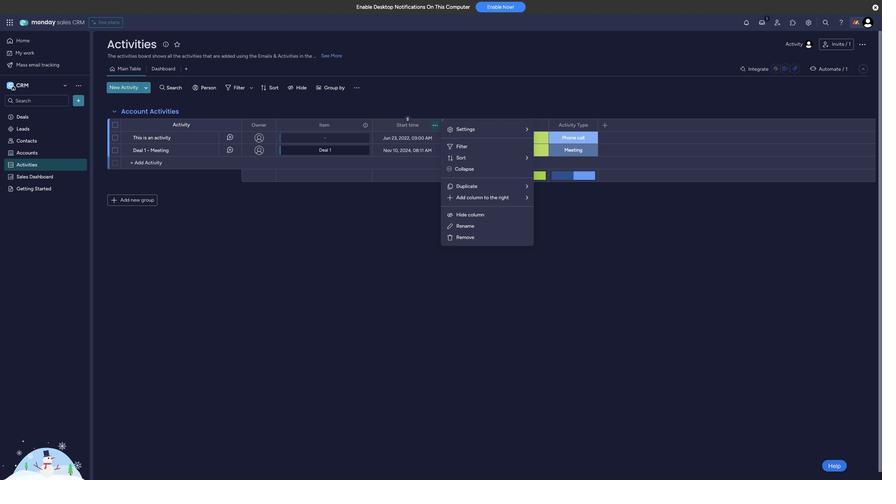 Task type: vqa. For each thing, say whether or not it's contained in the screenshot.
3
no



Task type: describe. For each thing, give the bounding box(es) containing it.
type
[[577, 122, 588, 128]]

0 horizontal spatial this
[[133, 135, 142, 141]]

v2 collapse column outline image
[[447, 166, 452, 172]]

filter inside popup button
[[234, 85, 245, 91]]

2 horizontal spatial options image
[[859, 40, 867, 49]]

to
[[484, 195, 489, 201]]

2022,
[[399, 135, 411, 141]]

using
[[236, 53, 248, 59]]

home button
[[4, 35, 76, 47]]

activity inside activity type field
[[559, 122, 576, 128]]

rename image
[[447, 223, 454, 230]]

dashboard button
[[146, 63, 181, 75]]

arrow down image
[[247, 83, 256, 92]]

list arrow image for add column to the right
[[526, 196, 528, 200]]

more
[[331, 53, 342, 59]]

group
[[141, 197, 154, 203]]

main table
[[118, 66, 141, 72]]

public dashboard image
[[7, 173, 14, 180]]

list box containing deals
[[0, 109, 90, 290]]

that
[[203, 53, 212, 59]]

dashboard inside list box
[[29, 174, 53, 180]]

sort inside menu
[[457, 155, 466, 161]]

workspace options image
[[75, 82, 82, 89]]

activity
[[154, 135, 171, 141]]

sort asc image
[[407, 117, 409, 122]]

add new group button
[[107, 195, 158, 206]]

email
[[29, 62, 40, 68]]

group by
[[324, 85, 345, 91]]

1 down item field
[[329, 148, 331, 153]]

invite / 1 button
[[819, 39, 854, 50]]

remove
[[457, 235, 475, 241]]

activity inside activity popup button
[[786, 41, 803, 47]]

add view image
[[185, 66, 188, 72]]

am for nov 10, 2024, 08:11 am
[[425, 148, 432, 153]]

time for start time
[[409, 122, 419, 128]]

christina overa image
[[863, 17, 874, 28]]

activities inside 'field'
[[150, 107, 179, 116]]

see for see more
[[321, 53, 330, 59]]

phone
[[562, 135, 576, 141]]

started
[[35, 186, 51, 192]]

enable now!
[[487, 4, 514, 10]]

contacts
[[17, 138, 37, 144]]

the right 'all'
[[173, 53, 181, 59]]

plans
[[108, 19, 120, 25]]

are
[[213, 53, 220, 59]]

search everything image
[[823, 19, 830, 26]]

the activities board shows all the activities that are added using the emails & activities in the page.
[[108, 53, 325, 59]]

integrate
[[749, 66, 769, 72]]

nov for nov 10, 2024, 08:11 am
[[384, 148, 392, 153]]

2 activities from the left
[[182, 53, 202, 59]]

deal for deal 1
[[319, 148, 328, 153]]

autopilot image
[[811, 64, 817, 73]]

group
[[324, 85, 338, 91]]

sort desc image
[[407, 117, 409, 122]]

collapse board header image
[[861, 66, 867, 72]]

options image for status
[[539, 119, 544, 131]]

sort inside popup button
[[269, 85, 279, 91]]

remove image
[[447, 234, 454, 241]]

automate / 1
[[819, 66, 848, 72]]

End time field
[[460, 121, 483, 129]]

right
[[499, 195, 509, 201]]

new activity
[[110, 85, 138, 91]]

sales dashboard
[[17, 174, 53, 180]]

show board description image
[[162, 41, 170, 48]]

invite / 1
[[832, 41, 851, 47]]

sort button
[[258, 82, 283, 93]]

Search field
[[165, 83, 186, 93]]

list arrow image for settings
[[526, 127, 528, 132]]

phone call
[[562, 135, 585, 141]]

owner
[[252, 122, 267, 128]]

filter inside menu
[[457, 144, 468, 150]]

nov for nov 10, 2024, 08:41 am
[[447, 148, 455, 153]]

lottie animation image
[[0, 409, 90, 481]]

activity button
[[783, 39, 817, 50]]

monday
[[31, 18, 56, 26]]

hide column image
[[447, 212, 454, 219]]

enable desktop notifications on this computer
[[357, 4, 470, 10]]

item
[[319, 122, 330, 128]]

add to favorites image
[[174, 41, 181, 48]]

activities right & at top left
[[278, 53, 299, 59]]

1 image
[[764, 14, 770, 22]]

main table button
[[107, 63, 146, 75]]

1 inside button
[[849, 41, 851, 47]]

see plans button
[[89, 17, 123, 28]]

sales
[[17, 174, 28, 180]]

add for add new group
[[120, 197, 130, 203]]

Account Activities field
[[119, 107, 181, 116]]

all
[[168, 53, 172, 59]]

inbox image
[[759, 19, 766, 26]]

deal for deal 1 - meeting
[[133, 148, 143, 154]]

my work button
[[4, 47, 76, 59]]

see more link
[[321, 52, 343, 60]]

enable for enable desktop notifications on this computer
[[357, 4, 372, 10]]

notifications
[[395, 4, 426, 10]]

2 done from the top
[[519, 147, 530, 153]]

desktop
[[374, 4, 394, 10]]

deal 1
[[319, 148, 331, 153]]

Owner field
[[250, 121, 268, 129]]

hide for hide column
[[457, 212, 467, 218]]

2024, for 08:41
[[463, 148, 475, 153]]

column information image
[[363, 122, 369, 128]]

account activities
[[121, 107, 179, 116]]

add column to the right
[[457, 195, 509, 201]]

Activities field
[[105, 36, 159, 52]]

accounts
[[17, 150, 38, 156]]

mass
[[16, 62, 27, 68]]

list arrow image for sort
[[526, 156, 528, 161]]

list arrow image for duplicate
[[526, 184, 528, 189]]

08:41
[[476, 148, 488, 153]]

person
[[201, 85, 216, 91]]

tracking
[[42, 62, 59, 68]]

shows
[[152, 53, 166, 59]]

duplicate image
[[447, 183, 454, 190]]

Status field
[[515, 121, 533, 129]]

start
[[397, 122, 408, 128]]

crm inside workspace selection element
[[16, 82, 29, 89]]

help
[[829, 463, 841, 470]]

activity inside new activity 'button'
[[121, 85, 138, 91]]

settings
[[457, 126, 475, 132]]

emails settings image
[[805, 19, 812, 26]]

dashboard inside button
[[152, 66, 175, 72]]



Task type: locate. For each thing, give the bounding box(es) containing it.
activity
[[786, 41, 803, 47], [121, 85, 138, 91], [173, 122, 190, 128], [559, 122, 576, 128]]

10, for nov 10, 2024, 08:11 am
[[393, 148, 399, 153]]

1 vertical spatial hide
[[457, 212, 467, 218]]

0 horizontal spatial add
[[120, 197, 130, 203]]

1 done from the top
[[519, 135, 530, 141]]

in
[[300, 53, 304, 59]]

on
[[427, 4, 434, 10]]

home
[[16, 38, 30, 44]]

enable left now!
[[487, 4, 502, 10]]

0 horizontal spatial options image
[[266, 119, 271, 131]]

time for end time
[[471, 122, 481, 128]]

am for nov 10, 2024, 08:41 am
[[489, 148, 496, 153]]

see plans
[[98, 19, 120, 25]]

Start time field
[[395, 121, 421, 129]]

main
[[118, 66, 128, 72]]

1 vertical spatial crm
[[16, 82, 29, 89]]

menu image
[[353, 84, 360, 91]]

automate
[[819, 66, 841, 72]]

1 horizontal spatial activities
[[182, 53, 202, 59]]

0 vertical spatial this
[[435, 4, 445, 10]]

sort right arrow down icon
[[269, 85, 279, 91]]

menu
[[441, 121, 534, 246]]

am right 08:11
[[425, 148, 432, 153]]

an
[[148, 135, 153, 141]]

notifications image
[[743, 19, 750, 26]]

rename
[[457, 223, 475, 229]]

2024, left 08:41
[[463, 148, 475, 153]]

activities up board
[[107, 36, 157, 52]]

0 horizontal spatial /
[[843, 66, 845, 72]]

1 horizontal spatial 10,
[[456, 148, 462, 153]]

by
[[340, 85, 345, 91]]

+ Add Activity  text field
[[125, 159, 239, 167]]

0 horizontal spatial hide
[[296, 85, 307, 91]]

see for see plans
[[98, 19, 107, 25]]

add
[[457, 195, 466, 201], [120, 197, 130, 203]]

0 vertical spatial done
[[519, 135, 530, 141]]

0 horizontal spatial sort
[[269, 85, 279, 91]]

filter
[[234, 85, 245, 91], [457, 144, 468, 150]]

1 list arrow image from the top
[[526, 127, 528, 132]]

10, right the filter image
[[456, 148, 462, 153]]

- down an at left top
[[147, 148, 149, 154]]

0 horizontal spatial 10,
[[393, 148, 399, 153]]

call
[[578, 135, 585, 141]]

board
[[138, 53, 151, 59]]

1 time from the left
[[409, 122, 419, 128]]

getting started
[[17, 186, 51, 192]]

nov down the jun
[[384, 148, 392, 153]]

1 right automate
[[846, 66, 848, 72]]

1 horizontal spatial filter
[[457, 144, 468, 150]]

1 horizontal spatial options image
[[539, 119, 544, 131]]

the
[[108, 53, 116, 59]]

1 horizontal spatial crm
[[72, 18, 85, 26]]

new
[[110, 85, 120, 91]]

2024, down 2022,
[[400, 148, 412, 153]]

sort image
[[447, 155, 454, 162]]

enable inside button
[[487, 4, 502, 10]]

time
[[409, 122, 419, 128], [471, 122, 481, 128]]

time right end
[[471, 122, 481, 128]]

1 horizontal spatial add
[[457, 195, 466, 201]]

hide inside menu
[[457, 212, 467, 218]]

1 deal from the left
[[133, 148, 143, 154]]

add left new
[[120, 197, 130, 203]]

1 2024, from the left
[[400, 148, 412, 153]]

sort right sort 'image'
[[457, 155, 466, 161]]

activity down account activities 'field'
[[173, 122, 190, 128]]

activities
[[117, 53, 137, 59], [182, 53, 202, 59]]

1 horizontal spatial deal
[[319, 148, 328, 153]]

0 vertical spatial column
[[467, 195, 483, 201]]

0 horizontal spatial enable
[[357, 4, 372, 10]]

menu containing settings
[[441, 121, 534, 246]]

see left "plans"
[[98, 19, 107, 25]]

1 down is
[[144, 148, 146, 154]]

status
[[517, 122, 532, 128]]

10, for nov 10, 2024, 08:41 am
[[456, 148, 462, 153]]

new
[[131, 197, 140, 203]]

Search in workspace field
[[15, 97, 59, 105]]

dashboard
[[152, 66, 175, 72], [29, 174, 53, 180]]

end
[[462, 122, 470, 128]]

/ for automate
[[843, 66, 845, 72]]

list box
[[0, 109, 90, 290]]

column
[[467, 195, 483, 201], [468, 212, 485, 218]]

table
[[129, 66, 141, 72]]

0 horizontal spatial crm
[[16, 82, 29, 89]]

1 vertical spatial dashboard
[[29, 174, 53, 180]]

activities up add view icon
[[182, 53, 202, 59]]

/
[[846, 41, 848, 47], [843, 66, 845, 72]]

the right in
[[305, 53, 312, 59]]

added
[[221, 53, 235, 59]]

nov 10, 2024, 08:41 am
[[447, 148, 496, 153]]

filter right the filter image
[[457, 144, 468, 150]]

activities down the "accounts"
[[17, 162, 37, 168]]

settings image
[[447, 126, 454, 133]]

see inside button
[[98, 19, 107, 25]]

select product image
[[6, 19, 13, 26]]

1 horizontal spatial nov
[[447, 148, 455, 153]]

Item field
[[318, 121, 331, 129]]

deal 1 - meeting
[[133, 148, 169, 154]]

work
[[23, 50, 34, 56]]

1 vertical spatial sort
[[457, 155, 466, 161]]

option
[[0, 110, 90, 112]]

0 vertical spatial dashboard
[[152, 66, 175, 72]]

deal down this is an activity
[[133, 148, 143, 154]]

add inside 'button'
[[120, 197, 130, 203]]

this right on
[[435, 4, 445, 10]]

workspace selection element
[[7, 81, 30, 91]]

activity down apps icon
[[786, 41, 803, 47]]

add right add column to the right image
[[457, 195, 466, 201]]

sales
[[57, 18, 71, 26]]

/ right 'invite'
[[846, 41, 848, 47]]

activities
[[107, 36, 157, 52], [278, 53, 299, 59], [150, 107, 179, 116], [17, 162, 37, 168]]

1 horizontal spatial this
[[435, 4, 445, 10]]

column for add
[[467, 195, 483, 201]]

3 list arrow image from the top
[[526, 184, 528, 189]]

1 horizontal spatial 2024,
[[463, 148, 475, 153]]

options image for owner
[[266, 119, 271, 131]]

0 horizontal spatial filter
[[234, 85, 245, 91]]

1 horizontal spatial sort
[[457, 155, 466, 161]]

options image
[[859, 40, 867, 49], [266, 119, 271, 131], [539, 119, 544, 131]]

see
[[98, 19, 107, 25], [321, 53, 330, 59]]

nov
[[384, 148, 392, 153], [447, 148, 455, 153]]

1 horizontal spatial -
[[324, 135, 326, 141]]

am right 03:00
[[425, 135, 432, 141]]

0 horizontal spatial meeting
[[151, 148, 169, 154]]

hide button
[[285, 82, 311, 93]]

dapulse close image
[[873, 4, 879, 11]]

Activity Type field
[[557, 121, 590, 129]]

apps image
[[790, 19, 797, 26]]

hide
[[296, 85, 307, 91], [457, 212, 467, 218]]

monday sales crm
[[31, 18, 85, 26]]

- up deal 1
[[324, 135, 326, 141]]

2 time from the left
[[471, 122, 481, 128]]

1 activities from the left
[[117, 53, 137, 59]]

angle down image
[[144, 85, 148, 90]]

activity type
[[559, 122, 588, 128]]

duplicate
[[457, 184, 478, 190]]

1 right 'invite'
[[849, 41, 851, 47]]

hide column
[[457, 212, 485, 218]]

the right to
[[490, 195, 498, 201]]

add new group
[[120, 197, 154, 203]]

1 horizontal spatial time
[[471, 122, 481, 128]]

dashboard down shows
[[152, 66, 175, 72]]

1 vertical spatial -
[[147, 148, 149, 154]]

activities up main table button
[[117, 53, 137, 59]]

hide left group by popup button
[[296, 85, 307, 91]]

1 vertical spatial filter
[[457, 144, 468, 150]]

1 horizontal spatial meeting
[[565, 147, 583, 153]]

1 vertical spatial this
[[133, 135, 142, 141]]

crm
[[72, 18, 85, 26], [16, 82, 29, 89]]

invite members image
[[774, 19, 781, 26]]

account
[[121, 107, 148, 116]]

see inside 'link'
[[321, 53, 330, 59]]

am for jun 23, 2022, 03:00 am
[[425, 135, 432, 141]]

am right 08:41
[[489, 148, 496, 153]]

person button
[[190, 82, 220, 93]]

0 horizontal spatial nov
[[384, 148, 392, 153]]

hide inside popup button
[[296, 85, 307, 91]]

add column to the right image
[[447, 194, 454, 202]]

filter button
[[223, 82, 256, 93]]

1 vertical spatial done
[[519, 147, 530, 153]]

see more
[[321, 53, 342, 59]]

the right using
[[250, 53, 257, 59]]

10,
[[393, 148, 399, 153], [456, 148, 462, 153]]

0 horizontal spatial 2024,
[[400, 148, 412, 153]]

leads
[[17, 126, 30, 132]]

time down the sort asc icon
[[409, 122, 419, 128]]

deal
[[133, 148, 143, 154], [319, 148, 328, 153]]

1 10, from the left
[[393, 148, 399, 153]]

this left is
[[133, 135, 142, 141]]

2 nov from the left
[[447, 148, 455, 153]]

1 vertical spatial /
[[843, 66, 845, 72]]

2 deal from the left
[[319, 148, 328, 153]]

getting
[[17, 186, 34, 192]]

crm right "workspace" image
[[16, 82, 29, 89]]

2 10, from the left
[[456, 148, 462, 153]]

2024, for 08:11
[[400, 148, 412, 153]]

enable now! button
[[476, 2, 526, 12]]

03:00
[[412, 135, 424, 141]]

new activity button
[[107, 82, 141, 93]]

dashboard up started at the top left of page
[[29, 174, 53, 180]]

meeting down activity
[[151, 148, 169, 154]]

column left to
[[467, 195, 483, 201]]

activity up "phone"
[[559, 122, 576, 128]]

0 vertical spatial hide
[[296, 85, 307, 91]]

am
[[425, 135, 432, 141], [425, 148, 432, 153], [489, 148, 496, 153]]

4 list arrow image from the top
[[526, 196, 528, 200]]

this is an activity
[[133, 135, 171, 141]]

mass email tracking button
[[4, 59, 76, 71]]

1 nov from the left
[[384, 148, 392, 153]]

filter left arrow down icon
[[234, 85, 245, 91]]

deal down item field
[[319, 148, 328, 153]]

2 list arrow image from the top
[[526, 156, 528, 161]]

filter image
[[447, 143, 454, 150]]

jun
[[383, 135, 391, 141]]

v2 search image
[[160, 84, 165, 92]]

page.
[[313, 53, 325, 59]]

c
[[8, 82, 12, 88]]

0 vertical spatial see
[[98, 19, 107, 25]]

nov up sort 'image'
[[447, 148, 455, 153]]

0 horizontal spatial dashboard
[[29, 174, 53, 180]]

1 vertical spatial column
[[468, 212, 485, 218]]

the inside menu
[[490, 195, 498, 201]]

dapulse integrations image
[[741, 66, 746, 72]]

workspace image
[[7, 82, 14, 89]]

2 2024, from the left
[[463, 148, 475, 153]]

0 horizontal spatial time
[[409, 122, 419, 128]]

0 horizontal spatial deal
[[133, 148, 143, 154]]

time inside field
[[471, 122, 481, 128]]

time inside 'field'
[[409, 122, 419, 128]]

0 vertical spatial /
[[846, 41, 848, 47]]

1 horizontal spatial hide
[[457, 212, 467, 218]]

see left more
[[321, 53, 330, 59]]

0 vertical spatial crm
[[72, 18, 85, 26]]

hide for hide
[[296, 85, 307, 91]]

invite
[[832, 41, 845, 47]]

enable left desktop
[[357, 4, 372, 10]]

hide right hide column image
[[457, 212, 467, 218]]

mass email tracking
[[16, 62, 59, 68]]

lottie animation element
[[0, 409, 90, 481]]

deals
[[17, 114, 29, 120]]

1 horizontal spatial /
[[846, 41, 848, 47]]

activities inside list box
[[17, 162, 37, 168]]

23,
[[392, 135, 398, 141]]

my work
[[16, 50, 34, 56]]

10, down 23,
[[393, 148, 399, 153]]

08:11
[[413, 148, 424, 153]]

/ right automate
[[843, 66, 845, 72]]

enable for enable now!
[[487, 4, 502, 10]]

/ inside the invite / 1 button
[[846, 41, 848, 47]]

activities down v2 search icon at the top of the page
[[150, 107, 179, 116]]

now!
[[503, 4, 514, 10]]

0 vertical spatial filter
[[234, 85, 245, 91]]

emails
[[258, 53, 272, 59]]

column up rename
[[468, 212, 485, 218]]

1 horizontal spatial enable
[[487, 4, 502, 10]]

0 horizontal spatial activities
[[117, 53, 137, 59]]

help image
[[838, 19, 845, 26]]

the
[[173, 53, 181, 59], [250, 53, 257, 59], [305, 53, 312, 59], [490, 195, 498, 201]]

list arrow image
[[526, 127, 528, 132], [526, 156, 528, 161], [526, 184, 528, 189], [526, 196, 528, 200]]

column for hide
[[468, 212, 485, 218]]

1 vertical spatial see
[[321, 53, 330, 59]]

1 horizontal spatial dashboard
[[152, 66, 175, 72]]

meeting down phone call
[[565, 147, 583, 153]]

computer
[[446, 4, 470, 10]]

public board image
[[7, 185, 14, 192]]

options image
[[75, 97, 82, 104], [363, 119, 367, 131], [433, 119, 438, 131], [588, 119, 593, 131]]

add for add column to the right
[[457, 195, 466, 201]]

is
[[143, 135, 147, 141]]

meeting
[[565, 147, 583, 153], [151, 148, 169, 154]]

0 horizontal spatial see
[[98, 19, 107, 25]]

activity right new
[[121, 85, 138, 91]]

start time
[[397, 122, 419, 128]]

0 horizontal spatial -
[[147, 148, 149, 154]]

crm right sales on the left of the page
[[72, 18, 85, 26]]

1 horizontal spatial see
[[321, 53, 330, 59]]

/ for invite
[[846, 41, 848, 47]]

0 vertical spatial sort
[[269, 85, 279, 91]]

0 vertical spatial -
[[324, 135, 326, 141]]



